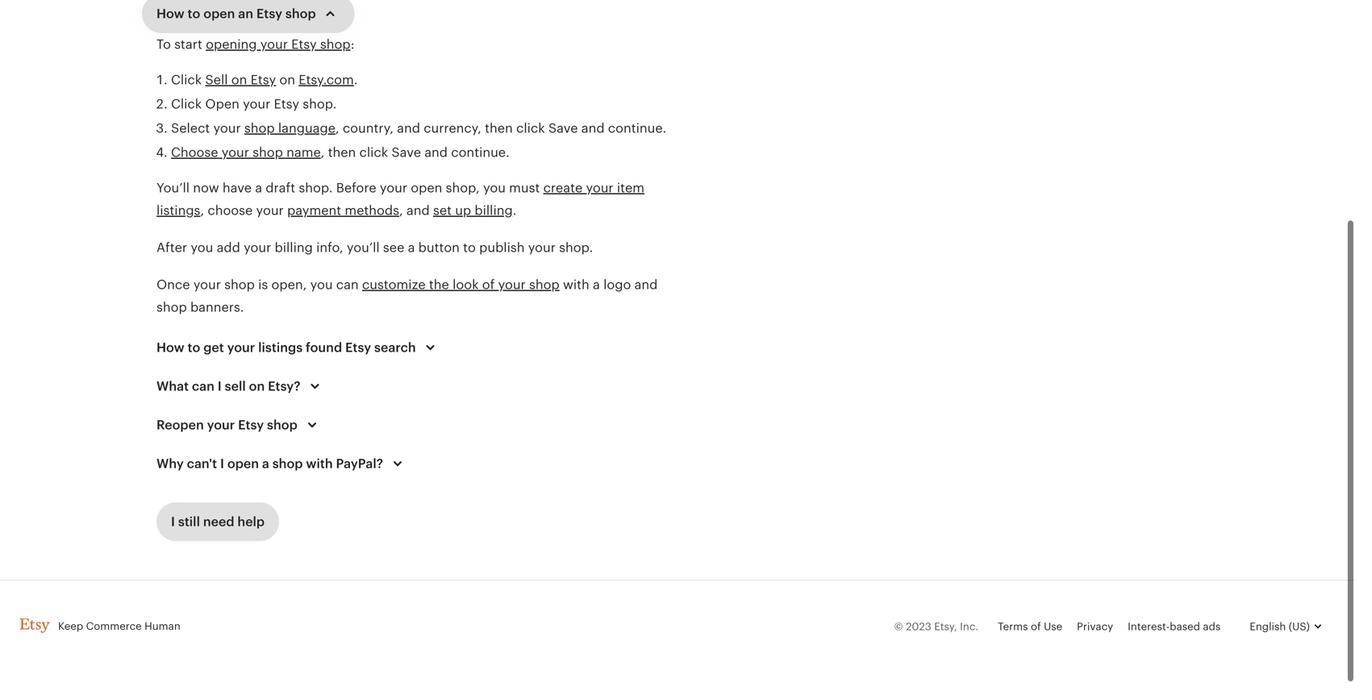 Task type: locate. For each thing, give the bounding box(es) containing it.
you right open,
[[310, 278, 333, 293]]

shop up opening your etsy shop link
[[285, 7, 316, 22]]

0 horizontal spatial billing
[[275, 241, 313, 256]]

now
[[193, 182, 219, 196]]

billing right up
[[475, 204, 513, 219]]

1 vertical spatial .
[[513, 204, 517, 219]]

with
[[563, 278, 590, 293], [306, 457, 333, 472]]

open up "set" at left top
[[411, 182, 442, 196]]

1 vertical spatial i
[[220, 457, 224, 472]]

1 horizontal spatial save
[[548, 122, 578, 136]]

shop down click open your etsy shop.
[[244, 122, 275, 136]]

2 vertical spatial to
[[188, 341, 200, 356]]

can down you'll
[[336, 278, 359, 293]]

after
[[157, 241, 187, 256]]

with inside "with a logo and shop banners."
[[563, 278, 590, 293]]

shop language link
[[244, 122, 336, 136]]

get
[[203, 341, 224, 356]]

and
[[397, 122, 420, 136], [581, 122, 605, 136], [424, 146, 448, 161], [407, 204, 430, 219], [635, 278, 658, 293]]

i
[[218, 380, 222, 394], [220, 457, 224, 472], [171, 515, 175, 530]]

2 horizontal spatial you
[[483, 182, 506, 196]]

to
[[157, 38, 171, 52]]

etsy.com link
[[299, 73, 354, 88]]

0 horizontal spatial save
[[392, 146, 421, 161]]

1 vertical spatial with
[[306, 457, 333, 472]]

with left logo
[[563, 278, 590, 293]]

a inside dropdown button
[[262, 457, 269, 472]]

0 vertical spatial of
[[482, 278, 495, 293]]

etsy right found
[[345, 341, 371, 356]]

1 horizontal spatial billing
[[475, 204, 513, 219]]

listings inside 'create your item listings'
[[157, 204, 200, 219]]

0 vertical spatial .
[[354, 73, 358, 88]]

1 vertical spatial how
[[157, 341, 184, 356]]

shop.
[[303, 98, 337, 112], [299, 182, 333, 196], [559, 241, 593, 256]]

billing left info,
[[275, 241, 313, 256]]

to inside dropdown button
[[188, 7, 200, 22]]

how up what
[[157, 341, 184, 356]]

, up choose your shop name , then click save and continue.
[[336, 122, 339, 136]]

listings up etsy?
[[258, 341, 303, 356]]

0 horizontal spatial continue.
[[451, 146, 510, 161]]

a left logo
[[593, 278, 600, 293]]

can right what
[[192, 380, 215, 394]]

your right get
[[227, 341, 255, 356]]

a inside "with a logo and shop banners."
[[593, 278, 600, 293]]

2 vertical spatial open
[[227, 457, 259, 472]]

2023
[[906, 622, 932, 634]]

a
[[255, 182, 262, 196], [408, 241, 415, 256], [593, 278, 600, 293], [262, 457, 269, 472]]

2 vertical spatial you
[[310, 278, 333, 293]]

1 horizontal spatial can
[[336, 278, 359, 293]]

you left add
[[191, 241, 213, 256]]

0 vertical spatial billing
[[475, 204, 513, 219]]

i left sell
[[218, 380, 222, 394]]

your down open
[[213, 122, 241, 136]]

how
[[157, 7, 184, 22], [157, 341, 184, 356]]

0 vertical spatial then
[[485, 122, 513, 136]]

save up create
[[548, 122, 578, 136]]

english (us)
[[1250, 622, 1310, 634]]

0 horizontal spatial .
[[354, 73, 358, 88]]

found
[[306, 341, 342, 356]]

etsy inside dropdown button
[[345, 341, 371, 356]]

search
[[374, 341, 416, 356]]

1 horizontal spatial on
[[249, 380, 265, 394]]

your right the publish
[[528, 241, 556, 256]]

how to open an etsy shop button
[[142, 0, 355, 34]]

choose
[[171, 146, 218, 161]]

logo
[[603, 278, 631, 293]]

shop up why can't i open a shop with paypal? dropdown button
[[267, 419, 298, 433]]

click open your etsy shop.
[[171, 98, 337, 112]]

1 horizontal spatial you
[[310, 278, 333, 293]]

sell
[[225, 380, 246, 394]]

save down select your shop language , country, and currency, then click save and continue.
[[392, 146, 421, 161]]

how to open an etsy shop
[[157, 7, 316, 22]]

.
[[354, 73, 358, 88], [513, 204, 517, 219]]

to inside dropdown button
[[188, 341, 200, 356]]

how for how to get your listings found etsy search
[[157, 341, 184, 356]]

choose your shop name link
[[171, 146, 321, 161]]

on for etsy
[[279, 73, 295, 88]]

then
[[485, 122, 513, 136], [328, 146, 356, 161]]

how inside the 'how to open an etsy shop' dropdown button
[[157, 7, 184, 22]]

shop left logo
[[529, 278, 560, 293]]

2 how from the top
[[157, 341, 184, 356]]

then down country,
[[328, 146, 356, 161]]

help
[[237, 515, 265, 530]]

your down click sell on etsy on etsy.com .
[[243, 98, 270, 112]]

your inside 'create your item listings'
[[586, 182, 614, 196]]

0 vertical spatial with
[[563, 278, 590, 293]]

shop. down etsy.com
[[303, 98, 337, 112]]

2 vertical spatial i
[[171, 515, 175, 530]]

1 vertical spatial of
[[1031, 622, 1041, 634]]

1 vertical spatial you
[[191, 241, 213, 256]]

1 vertical spatial can
[[192, 380, 215, 394]]

on inside dropdown button
[[249, 380, 265, 394]]

1 how from the top
[[157, 7, 184, 22]]

open
[[205, 98, 239, 112]]

etsy up etsy.com
[[291, 38, 317, 52]]

listings down you'll
[[157, 204, 200, 219]]

click
[[516, 122, 545, 136], [359, 146, 388, 161]]

see
[[383, 241, 404, 256]]

1 vertical spatial to
[[463, 241, 476, 256]]

sell on etsy link
[[205, 73, 276, 88]]

with left paypal?
[[306, 457, 333, 472]]

you
[[483, 182, 506, 196], [191, 241, 213, 256], [310, 278, 333, 293]]

1 vertical spatial then
[[328, 146, 356, 161]]

shop. up payment
[[299, 182, 333, 196]]

1 click from the top
[[171, 73, 202, 88]]

0 vertical spatial continue.
[[608, 122, 667, 136]]

how up to
[[157, 7, 184, 22]]

0 vertical spatial can
[[336, 278, 359, 293]]

can
[[336, 278, 359, 293], [192, 380, 215, 394]]

your
[[260, 38, 288, 52], [243, 98, 270, 112], [213, 122, 241, 136], [222, 146, 249, 161], [380, 182, 407, 196], [586, 182, 614, 196], [256, 204, 284, 219], [244, 241, 271, 256], [528, 241, 556, 256], [193, 278, 221, 293], [498, 278, 526, 293], [227, 341, 255, 356], [207, 419, 235, 433]]

1 vertical spatial click
[[171, 98, 202, 112]]

1 vertical spatial listings
[[258, 341, 303, 356]]

click down country,
[[359, 146, 388, 161]]

click left sell
[[171, 73, 202, 88]]

shop down once
[[157, 301, 187, 315]]

can inside dropdown button
[[192, 380, 215, 394]]

etsy down what can i sell on etsy? dropdown button
[[238, 419, 264, 433]]

your up click sell on etsy on etsy.com .
[[260, 38, 288, 52]]

0 horizontal spatial with
[[306, 457, 333, 472]]

to left get
[[188, 341, 200, 356]]

0 horizontal spatial you
[[191, 241, 213, 256]]

0 horizontal spatial of
[[482, 278, 495, 293]]

1 horizontal spatial with
[[563, 278, 590, 293]]

i for open
[[220, 457, 224, 472]]

opening
[[206, 38, 257, 52]]

shop up etsy.com
[[320, 38, 351, 52]]

open down reopen your etsy shop dropdown button on the bottom left of the page
[[227, 457, 259, 472]]

click up select
[[171, 98, 202, 112]]

0 vertical spatial to
[[188, 7, 200, 22]]

shop. down create
[[559, 241, 593, 256]]

i left still
[[171, 515, 175, 530]]

is
[[258, 278, 268, 293]]

the
[[429, 278, 449, 293]]

© 2023 etsy, inc. link
[[894, 622, 979, 634]]

your up have
[[222, 146, 249, 161]]

choose your shop name , then click save and continue.
[[171, 146, 510, 161]]

. down :
[[354, 73, 358, 88]]

look
[[453, 278, 479, 293]]

1 horizontal spatial continue.
[[608, 122, 667, 136]]

your up banners.
[[193, 278, 221, 293]]

to up start
[[188, 7, 200, 22]]

,
[[336, 122, 339, 136], [321, 146, 325, 161], [200, 204, 204, 219], [399, 204, 403, 219]]

and up create
[[581, 122, 605, 136]]

your down what can i sell on etsy?
[[207, 419, 235, 433]]

how to get your listings found etsy search
[[157, 341, 416, 356]]

privacy
[[1077, 622, 1113, 634]]

then right currency, at left
[[485, 122, 513, 136]]

commerce
[[86, 621, 142, 633]]

0 vertical spatial listings
[[157, 204, 200, 219]]

based
[[1170, 622, 1200, 634]]

open left an
[[203, 7, 235, 22]]

1 vertical spatial open
[[411, 182, 442, 196]]

interest-
[[1128, 622, 1170, 634]]

create
[[543, 182, 583, 196]]

1 horizontal spatial listings
[[258, 341, 303, 356]]

create your item listings link
[[157, 182, 645, 219]]

continue. down currency, at left
[[451, 146, 510, 161]]

to right button
[[463, 241, 476, 256]]

1 vertical spatial click
[[359, 146, 388, 161]]

a right have
[[255, 182, 262, 196]]

1 horizontal spatial click
[[516, 122, 545, 136]]

0 vertical spatial i
[[218, 380, 222, 394]]

click for click open your etsy shop.
[[171, 98, 202, 112]]

i for sell
[[218, 380, 222, 394]]

customize the look of your shop link
[[362, 278, 560, 293]]

on
[[231, 73, 247, 88], [279, 73, 295, 88], [249, 380, 265, 394]]

a down reopen your etsy shop dropdown button on the bottom left of the page
[[262, 457, 269, 472]]

. down must
[[513, 204, 517, 219]]

0 horizontal spatial then
[[328, 146, 356, 161]]

english (us) button
[[1235, 608, 1336, 647]]

0 vertical spatial click
[[171, 73, 202, 88]]

publish
[[479, 241, 525, 256]]

, choose your payment methods , and set up billing .
[[200, 204, 520, 219]]

and inside "with a logo and shop banners."
[[635, 278, 658, 293]]

0 horizontal spatial listings
[[157, 204, 200, 219]]

and right logo
[[635, 278, 658, 293]]

shop down shop language link
[[253, 146, 283, 161]]

set
[[433, 204, 452, 219]]

privacy link
[[1077, 622, 1113, 634]]

how inside how to get your listings found etsy search dropdown button
[[157, 341, 184, 356]]

your right add
[[244, 241, 271, 256]]

2 click from the top
[[171, 98, 202, 112]]

of left use
[[1031, 622, 1041, 634]]

methods
[[345, 204, 399, 219]]

a right the see
[[408, 241, 415, 256]]

your left item
[[586, 182, 614, 196]]

of right look
[[482, 278, 495, 293]]

to
[[188, 7, 200, 22], [463, 241, 476, 256], [188, 341, 200, 356]]

why
[[157, 457, 184, 472]]

info,
[[316, 241, 343, 256]]

, down the 'language'
[[321, 146, 325, 161]]

0 vertical spatial how
[[157, 7, 184, 22]]

english
[[1250, 622, 1286, 634]]

continue. up item
[[608, 122, 667, 136]]

etsy,
[[934, 622, 957, 634]]

i right can't at the left of page
[[220, 457, 224, 472]]

set up billing link
[[433, 204, 513, 219]]

listings
[[157, 204, 200, 219], [258, 341, 303, 356]]

shop down reopen your etsy shop dropdown button on the bottom left of the page
[[272, 457, 303, 472]]

etsy
[[256, 7, 282, 22], [291, 38, 317, 52], [251, 73, 276, 88], [274, 98, 299, 112], [345, 341, 371, 356], [238, 419, 264, 433]]

create your item listings
[[157, 182, 645, 219]]

0 horizontal spatial can
[[192, 380, 215, 394]]

2 horizontal spatial on
[[279, 73, 295, 88]]

you left must
[[483, 182, 506, 196]]

1 vertical spatial save
[[392, 146, 421, 161]]

, up the see
[[399, 204, 403, 219]]

click up must
[[516, 122, 545, 136]]

etsy up shop language link
[[274, 98, 299, 112]]



Task type: describe. For each thing, give the bounding box(es) containing it.
with a logo and shop banners.
[[157, 278, 658, 315]]

what can i sell on etsy?
[[157, 380, 301, 394]]

before
[[336, 182, 376, 196]]

your down the publish
[[498, 278, 526, 293]]

etsy image
[[19, 619, 50, 634]]

©
[[894, 622, 903, 634]]

and left "set" at left top
[[407, 204, 430, 219]]

terms of use link
[[998, 622, 1063, 634]]

need
[[203, 515, 234, 530]]

once your shop is open, you can customize the look of your shop
[[157, 278, 560, 293]]

choose
[[208, 204, 253, 219]]

banners.
[[190, 301, 244, 315]]

0 horizontal spatial click
[[359, 146, 388, 161]]

customize
[[362, 278, 426, 293]]

after you add your billing info, you'll see a button to publish your shop.
[[157, 241, 593, 256]]

and right country,
[[397, 122, 420, 136]]

use
[[1044, 622, 1063, 634]]

0 horizontal spatial on
[[231, 73, 247, 88]]

select
[[171, 122, 210, 136]]

an
[[238, 7, 253, 22]]

etsy.com
[[299, 73, 354, 88]]

1 vertical spatial shop.
[[299, 182, 333, 196]]

0 vertical spatial shop.
[[303, 98, 337, 112]]

human
[[145, 621, 181, 633]]

currency,
[[424, 122, 482, 136]]

once
[[157, 278, 190, 293]]

(us)
[[1289, 622, 1310, 634]]

country,
[[343, 122, 394, 136]]

why can't i open a shop with paypal? button
[[142, 445, 422, 484]]

ads
[[1203, 622, 1221, 634]]

item
[[617, 182, 645, 196]]

have
[[223, 182, 252, 196]]

your up the methods
[[380, 182, 407, 196]]

open,
[[271, 278, 307, 293]]

start
[[174, 38, 202, 52]]

payment
[[287, 204, 341, 219]]

payment methods link
[[287, 204, 399, 219]]

shop inside "with a logo and shop banners."
[[157, 301, 187, 315]]

reopen your etsy shop button
[[142, 407, 336, 445]]

paypal?
[[336, 457, 383, 472]]

0 vertical spatial you
[[483, 182, 506, 196]]

listings inside how to get your listings found etsy search dropdown button
[[258, 341, 303, 356]]

your inside dropdown button
[[207, 419, 235, 433]]

click sell on etsy on etsy.com .
[[171, 73, 358, 88]]

0 vertical spatial open
[[203, 7, 235, 22]]

how for how to open an etsy shop
[[157, 7, 184, 22]]

keep
[[58, 621, 83, 633]]

still
[[178, 515, 200, 530]]

shop left is
[[224, 278, 255, 293]]

to for how to get your listings found etsy search
[[188, 341, 200, 356]]

how to get your listings found etsy search button
[[142, 329, 455, 368]]

draft
[[266, 182, 295, 196]]

you'll now have a draft shop. before your open shop, you must
[[157, 182, 543, 196]]

1 vertical spatial continue.
[[451, 146, 510, 161]]

shop,
[[446, 182, 480, 196]]

what can i sell on etsy? button
[[142, 368, 339, 407]]

click for click sell on etsy on etsy.com .
[[171, 73, 202, 88]]

what
[[157, 380, 189, 394]]

reopen
[[157, 419, 204, 433]]

and down currency, at left
[[424, 146, 448, 161]]

why can't i open a shop with paypal?
[[157, 457, 383, 472]]

opening your etsy shop link
[[206, 38, 351, 52]]

to start opening your etsy shop :
[[157, 38, 355, 52]]

must
[[509, 182, 540, 196]]

can't
[[187, 457, 217, 472]]

1 horizontal spatial .
[[513, 204, 517, 219]]

i still need help
[[171, 515, 265, 530]]

terms
[[998, 622, 1028, 634]]

i still need help link
[[157, 503, 279, 542]]

etsy right an
[[256, 7, 282, 22]]

to for how to open an etsy shop
[[188, 7, 200, 22]]

button
[[418, 241, 460, 256]]

name
[[286, 146, 321, 161]]

keep commerce human
[[58, 621, 181, 633]]

2 vertical spatial shop.
[[559, 241, 593, 256]]

0 vertical spatial save
[[548, 122, 578, 136]]

your inside dropdown button
[[227, 341, 255, 356]]

your down draft
[[256, 204, 284, 219]]

1 vertical spatial billing
[[275, 241, 313, 256]]

© 2023 etsy, inc.
[[894, 622, 979, 634]]

inc.
[[960, 622, 979, 634]]

with inside dropdown button
[[306, 457, 333, 472]]

select your shop language , country, and currency, then click save and continue.
[[171, 122, 667, 136]]

up
[[455, 204, 471, 219]]

etsy up click open your etsy shop.
[[251, 73, 276, 88]]

reopen your etsy shop
[[157, 419, 298, 433]]

0 vertical spatial click
[[516, 122, 545, 136]]

etsy?
[[268, 380, 301, 394]]

you'll
[[347, 241, 380, 256]]

, down now
[[200, 204, 204, 219]]

1 horizontal spatial of
[[1031, 622, 1041, 634]]

interest-based ads link
[[1128, 622, 1221, 634]]

on for sell
[[249, 380, 265, 394]]

1 horizontal spatial then
[[485, 122, 513, 136]]

terms of use
[[998, 622, 1063, 634]]

interest-based ads
[[1128, 622, 1221, 634]]



Task type: vqa. For each thing, say whether or not it's contained in the screenshot.
the you within web editor freezes after you change the font. Our technical team is investigating this problem and hope to fix it soon.
no



